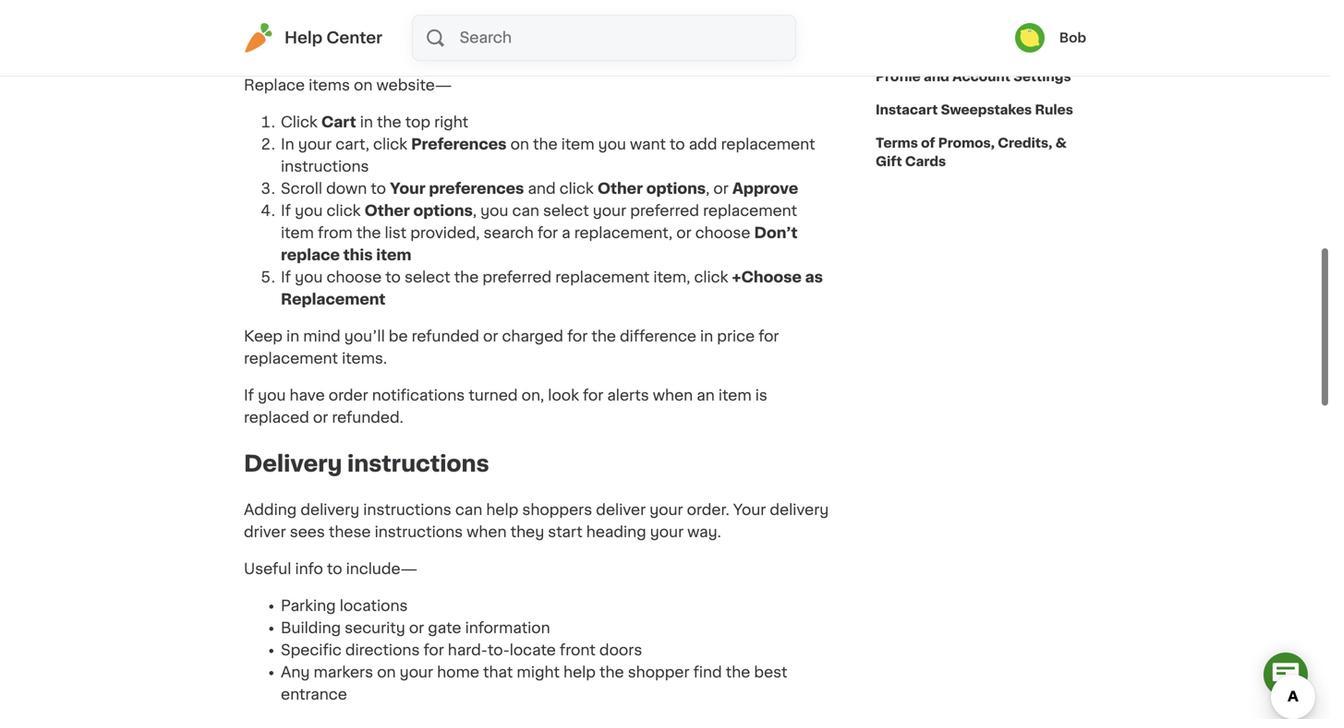 Task type: locate. For each thing, give the bounding box(es) containing it.
scroll down to your preferences and click other options , or approve
[[281, 182, 799, 197]]

can down scroll down to your preferences and click other options , or approve
[[512, 204, 540, 219]]

info
[[295, 562, 323, 577]]

when inside "if you have order notifications turned on, look for alerts when an item is replaced or refunded."
[[653, 389, 693, 404]]

other up search for a replacement, or choose
[[598, 182, 643, 197]]

for right look
[[583, 389, 604, 404]]

promos,
[[939, 137, 995, 150]]

you inside , you can select your preferred replacement item from the list provided,
[[481, 204, 509, 219]]

1 vertical spatial other
[[365, 204, 410, 219]]

0 vertical spatial want
[[454, 41, 490, 56]]

choose left don't
[[696, 226, 751, 241]]

1 vertical spatial want
[[630, 137, 666, 152]]

on up scroll down to your preferences and click other options , or approve
[[511, 137, 530, 152]]

look
[[548, 389, 579, 404]]

1 horizontal spatial want
[[630, 137, 666, 152]]

preferred down don't replace this item
[[483, 270, 552, 285]]

delivery instructions
[[244, 453, 489, 476]]

1 horizontal spatial replaced
[[568, 41, 634, 56]]

1 horizontal spatial and
[[924, 70, 950, 83]]

0 vertical spatial your
[[390, 182, 426, 197]]

0 vertical spatial if
[[281, 204, 291, 219]]

0 vertical spatial replacement
[[551, 19, 656, 34]]

you down "match"
[[422, 41, 450, 56]]

0 vertical spatial select
[[543, 204, 589, 219]]

your inside parking locations building security or gate information specific directions for hard-to-locate front doors any markers on your home that might help the shopper find the best entrance
[[400, 666, 433, 681]]

2 horizontal spatial in
[[701, 330, 714, 344]]

1 vertical spatial when
[[467, 525, 507, 540]]

how to use ebt snap
[[876, 37, 1023, 50]]

want inside tap find best match , pick specific replacement depending on how you want your item replaced
[[454, 41, 490, 56]]

1 horizontal spatial can
[[512, 204, 540, 219]]

click down down
[[327, 204, 361, 219]]

1 horizontal spatial when
[[653, 389, 693, 404]]

1 vertical spatial specific
[[281, 644, 342, 658]]

in up cart,
[[360, 115, 373, 130]]

want left add
[[630, 137, 666, 152]]

entrance
[[281, 688, 347, 703]]

if left "have"
[[244, 389, 254, 404]]

you down replace
[[295, 270, 323, 285]]

your up if you click other options
[[390, 182, 426, 197]]

1 vertical spatial if
[[281, 270, 291, 285]]

1 vertical spatial preferred
[[483, 270, 552, 285]]

1 horizontal spatial in
[[360, 115, 373, 130]]

items down depending
[[309, 78, 350, 93]]

of
[[921, 137, 936, 150]]

notifications
[[372, 389, 465, 404]]

on
[[365, 41, 384, 56], [354, 78, 373, 93], [511, 137, 530, 152], [377, 666, 396, 681]]

1 vertical spatial and
[[528, 182, 556, 197]]

choose
[[696, 226, 751, 241], [327, 270, 382, 285]]

help center
[[285, 30, 383, 46]]

0 horizontal spatial delivery
[[301, 503, 360, 518]]

select
[[543, 204, 589, 219], [405, 270, 451, 285]]

1 vertical spatial items
[[342, 352, 383, 367]]

0 horizontal spatial in
[[286, 330, 300, 344]]

can
[[512, 204, 540, 219], [455, 503, 483, 518]]

you down scroll
[[295, 204, 323, 219]]

item
[[531, 41, 564, 56], [562, 137, 595, 152], [281, 226, 314, 241], [376, 248, 412, 263], [719, 389, 752, 404]]

that
[[483, 666, 513, 681]]

1 horizontal spatial help
[[564, 666, 596, 681]]

preferred
[[630, 204, 700, 219], [483, 270, 552, 285]]

turned
[[469, 389, 518, 404]]

click right item,
[[694, 270, 729, 285]]

your inside , you can select your preferred replacement item from the list provided,
[[593, 204, 627, 219]]

on up click cart in the top right
[[354, 78, 373, 93]]

0 horizontal spatial choose
[[327, 270, 382, 285]]

user avatar image
[[1016, 23, 1045, 53]]

when
[[653, 389, 693, 404], [467, 525, 507, 540]]

and up , you can select your preferred replacement item from the list provided, at the top of the page
[[528, 182, 556, 197]]

help
[[285, 30, 323, 46]]

1 horizontal spatial select
[[543, 204, 589, 219]]

1 vertical spatial ,
[[706, 182, 710, 197]]

1 vertical spatial replaced
[[244, 411, 309, 426]]

you up scroll down to your preferences and click other options , or approve
[[599, 137, 627, 152]]

.
[[383, 352, 387, 367]]

in left mind
[[286, 330, 300, 344]]

the inside , you can select your preferred replacement item from the list provided,
[[357, 226, 381, 241]]

1 delivery from the left
[[301, 503, 360, 518]]

0 horizontal spatial want
[[454, 41, 490, 56]]

bob
[[1060, 31, 1087, 44]]

your inside adding delivery instructions can help shoppers deliver your order. your delivery driver sees these instructions when they start heading your way.
[[734, 503, 766, 518]]

0 horizontal spatial select
[[405, 270, 451, 285]]

on the item you want to add replacement instructions
[[281, 137, 816, 174]]

on inside parking locations building security or gate information specific directions for hard-to-locate front doors any markers on your home that might help the shopper find the best entrance
[[377, 666, 396, 681]]

1 horizontal spatial choose
[[696, 226, 751, 241]]

heading
[[587, 525, 647, 540]]

adding
[[244, 503, 297, 518]]

on down best
[[365, 41, 384, 56]]

0 horizontal spatial help
[[486, 503, 519, 518]]

replacement down "approve"
[[703, 204, 798, 219]]

to
[[910, 37, 924, 50], [670, 137, 685, 152], [371, 182, 386, 197], [386, 270, 401, 285], [327, 562, 342, 577]]

building
[[281, 621, 341, 636]]

your right the order. at the right bottom of the page
[[734, 503, 766, 518]]

for right charged
[[567, 330, 588, 344]]

, down the preferences
[[473, 204, 477, 219]]

replace items on website—
[[244, 78, 452, 93]]

replacement inside on the item you want to add replacement instructions
[[721, 137, 816, 152]]

0 vertical spatial specific
[[483, 19, 547, 34]]

1 horizontal spatial delivery
[[770, 503, 829, 518]]

refunded
[[412, 330, 480, 344]]

hard-
[[448, 644, 488, 658]]

0 horizontal spatial replaced
[[244, 411, 309, 426]]

select up a
[[543, 204, 589, 219]]

0 vertical spatial can
[[512, 204, 540, 219]]

the inside on the item you want to add replacement instructions
[[533, 137, 558, 152]]

1 vertical spatial can
[[455, 503, 483, 518]]

help down front
[[564, 666, 596, 681]]

, inside , you can select your preferred replacement item from the list provided,
[[473, 204, 477, 219]]

any
[[281, 666, 310, 681]]

how
[[388, 41, 419, 56]]

the up in your cart, click preferences
[[377, 115, 402, 130]]

replace
[[281, 248, 340, 263]]

how
[[876, 37, 907, 50]]

you left "have"
[[258, 389, 286, 404]]

replacement up "approve"
[[721, 137, 816, 152]]

0 vertical spatial preferred
[[630, 204, 700, 219]]

0 vertical spatial ,
[[438, 19, 442, 34]]

0 vertical spatial replaced
[[568, 41, 634, 56]]

click
[[281, 115, 318, 130]]

or inside keep in mind you'll be refunded or charged for the difference in price for replacement items
[[483, 330, 498, 344]]

items inside keep in mind you'll be refunded or charged for the difference in price for replacement items
[[342, 352, 383, 367]]

you inside "if you have order notifications turned on, look for alerts when an item is replaced or refunded."
[[258, 389, 286, 404]]

the left difference
[[592, 330, 616, 344]]

0 horizontal spatial your
[[390, 182, 426, 197]]

specific
[[483, 19, 547, 34], [281, 644, 342, 658]]

can left the shoppers
[[455, 503, 483, 518]]

0 horizontal spatial when
[[467, 525, 507, 540]]

0 vertical spatial when
[[653, 389, 693, 404]]

+choose as replacement
[[281, 270, 823, 307]]

1 horizontal spatial specific
[[483, 19, 547, 34]]

0 horizontal spatial replacement
[[281, 293, 386, 307]]

for inside parking locations building security or gate information specific directions for hard-to-locate front doors any markers on your home that might help the shopper find the best entrance
[[424, 644, 444, 658]]

you up search
[[481, 204, 509, 219]]

help up the they
[[486, 503, 519, 518]]

driver
[[244, 525, 286, 540]]

search for a replacement, or choose
[[484, 226, 755, 241]]

1 vertical spatial your
[[734, 503, 766, 518]]

if you choose to select the preferred replacement item, click
[[281, 270, 732, 285]]

instacart
[[876, 104, 938, 116]]

1 horizontal spatial preferred
[[630, 204, 700, 219]]

help
[[486, 503, 519, 518], [564, 666, 596, 681]]

item inside tap find best match , pick specific replacement depending on how you want your item replaced
[[531, 41, 564, 56]]

find
[[311, 19, 345, 34]]

charged
[[502, 330, 564, 344]]

select down 'provided,'
[[405, 270, 451, 285]]

click down on the item you want to add replacement instructions on the top of page
[[560, 182, 594, 197]]

rules
[[1035, 104, 1074, 116]]

to right the info
[[327, 562, 342, 577]]

you
[[422, 41, 450, 56], [599, 137, 627, 152], [295, 204, 323, 219], [481, 204, 509, 219], [295, 270, 323, 285], [258, 389, 286, 404]]

if inside "if you have order notifications turned on, look for alerts when an item is replaced or refunded."
[[244, 389, 254, 404]]

the
[[377, 115, 402, 130], [533, 137, 558, 152], [357, 226, 381, 241], [454, 270, 479, 285], [592, 330, 616, 344], [600, 666, 624, 681], [726, 666, 751, 681]]

keep
[[244, 330, 283, 344]]

0 horizontal spatial specific
[[281, 644, 342, 658]]

want inside on the item you want to add replacement instructions
[[630, 137, 666, 152]]

0 horizontal spatial ,
[[438, 19, 442, 34]]

preferences
[[411, 137, 507, 152]]

other up list
[[365, 204, 410, 219]]

want down pick
[[454, 41, 490, 56]]

1 vertical spatial help
[[564, 666, 596, 681]]

when left the they
[[467, 525, 507, 540]]

sweepstakes
[[941, 104, 1032, 116]]

or left gate
[[409, 621, 424, 636]]

in left the price
[[701, 330, 714, 344]]

1 vertical spatial options
[[414, 204, 473, 219]]

match
[[388, 19, 438, 34]]

click down click cart in the top right
[[373, 137, 408, 152]]

credits,
[[998, 137, 1053, 150]]

as
[[805, 270, 823, 285]]

0 vertical spatial other
[[598, 182, 643, 197]]

0 vertical spatial help
[[486, 503, 519, 518]]

terms of promos, credits, & gift cards link
[[876, 127, 1087, 178]]

home
[[437, 666, 480, 681]]

start
[[548, 525, 583, 540]]

delivery up the these
[[301, 503, 360, 518]]

an
[[697, 389, 715, 404]]

specific down building
[[281, 644, 342, 658]]

, left pick
[[438, 19, 442, 34]]

delivery right the order. at the right bottom of the page
[[770, 503, 829, 518]]

options down add
[[647, 182, 706, 197]]

you inside on the item you want to add replacement instructions
[[599, 137, 627, 152]]

select inside , you can select your preferred replacement item from the list provided,
[[543, 204, 589, 219]]

this
[[343, 248, 373, 263]]

refunded.
[[332, 411, 404, 426]]

the right find in the right of the page
[[726, 666, 751, 681]]

or down "have"
[[313, 411, 328, 426]]

1 horizontal spatial replacement
[[551, 19, 656, 34]]

if
[[281, 204, 291, 219], [281, 270, 291, 285], [244, 389, 254, 404]]

to inside on the item you want to add replacement instructions
[[670, 137, 685, 152]]

when left an
[[653, 389, 693, 404]]

the down if you click other options
[[357, 226, 381, 241]]

on,
[[522, 389, 545, 404]]

help inside parking locations building security or gate information specific directions for hard-to-locate front doors any markers on your home that might help the shopper find the best entrance
[[564, 666, 596, 681]]

preferences
[[429, 182, 524, 197]]

directions
[[345, 644, 420, 658]]

instructions up include—
[[375, 525, 463, 540]]

on inside on the item you want to add replacement instructions
[[511, 137, 530, 152]]

on down directions
[[377, 666, 396, 681]]

0 horizontal spatial can
[[455, 503, 483, 518]]

if down replace
[[281, 270, 291, 285]]

mind
[[303, 330, 341, 344]]

1 horizontal spatial ,
[[473, 204, 477, 219]]

items down you'll
[[342, 352, 383, 367]]

or left charged
[[483, 330, 498, 344]]

delivery
[[301, 503, 360, 518], [770, 503, 829, 518]]

, down add
[[706, 182, 710, 197]]

0 horizontal spatial options
[[414, 204, 473, 219]]

ebt
[[955, 37, 981, 50]]

choose down this on the top left
[[327, 270, 382, 285]]

+choose
[[732, 270, 802, 285]]

keep in mind you'll be refunded or charged for the difference in price for replacement items
[[244, 330, 779, 367]]

for down gate
[[424, 644, 444, 658]]

in
[[360, 115, 373, 130], [286, 330, 300, 344], [701, 330, 714, 344]]

parking locations building security or gate information specific directions for hard-to-locate front doors any markers on your home that might help the shopper find the best entrance
[[281, 599, 788, 703]]

parking
[[281, 599, 336, 614]]

preferred up 'replacement,'
[[630, 204, 700, 219]]

1 horizontal spatial other
[[598, 182, 643, 197]]

to left add
[[670, 137, 685, 152]]

2 vertical spatial ,
[[473, 204, 477, 219]]

Search search field
[[458, 16, 796, 60]]

replacement down "keep"
[[244, 352, 338, 367]]

2 vertical spatial if
[[244, 389, 254, 404]]

if you have order notifications turned on, look for alerts when an item is replaced or refunded.
[[244, 389, 768, 426]]

1 vertical spatial choose
[[327, 270, 382, 285]]

item inside on the item you want to add replacement instructions
[[562, 137, 595, 152]]

specific right pick
[[483, 19, 547, 34]]

1 horizontal spatial your
[[734, 503, 766, 518]]

1 horizontal spatial options
[[647, 182, 706, 197]]

options up 'provided,'
[[414, 204, 473, 219]]

1 vertical spatial replacement
[[281, 293, 386, 307]]

and down use at the right top
[[924, 70, 950, 83]]

front
[[560, 644, 596, 658]]

deliver
[[596, 503, 646, 518]]

the up scroll down to your preferences and click other options , or approve
[[533, 137, 558, 152]]

if down scroll
[[281, 204, 291, 219]]

delivery
[[244, 453, 342, 476]]

0 vertical spatial options
[[647, 182, 706, 197]]

instructions up down
[[281, 160, 369, 174]]

instructions inside on the item you want to add replacement instructions
[[281, 160, 369, 174]]



Task type: vqa. For each thing, say whether or not it's contained in the screenshot.
replaced inside the tap find best match , pick specific replacement depending on how you want your item replaced
yes



Task type: describe. For each thing, give the bounding box(es) containing it.
replacement down search for a replacement, or choose
[[556, 270, 650, 285]]

website—
[[377, 78, 452, 93]]

your inside tap find best match , pick specific replacement depending on how you want your item replaced
[[494, 41, 527, 56]]

center
[[327, 30, 383, 46]]

2 delivery from the left
[[770, 503, 829, 518]]

use
[[927, 37, 952, 50]]

or inside parking locations building security or gate information specific directions for hard-to-locate front doors any markers on your home that might help the shopper find the best entrance
[[409, 621, 424, 636]]

order.
[[687, 503, 730, 518]]

can inside adding delivery instructions can help shoppers deliver your order. your delivery driver sees these instructions when they start heading your way.
[[455, 503, 483, 518]]

to up if you click other options
[[371, 182, 386, 197]]

price
[[717, 330, 755, 344]]

can inside , you can select your preferred replacement item from the list provided,
[[512, 204, 540, 219]]

instructions down notifications
[[347, 453, 489, 476]]

specific inside parking locations building security or gate information specific directions for hard-to-locate front doors any markers on your home that might help the shopper find the best entrance
[[281, 644, 342, 658]]

, inside tap find best match , pick specific replacement depending on how you want your item replaced
[[438, 19, 442, 34]]

difference
[[620, 330, 697, 344]]

sees
[[290, 525, 325, 540]]

for right the price
[[759, 330, 779, 344]]

way.
[[688, 525, 722, 540]]

or inside "if you have order notifications turned on, look for alerts when an item is replaced or refunded."
[[313, 411, 328, 426]]

list
[[385, 226, 407, 241]]

replacement,
[[575, 226, 673, 241]]

if for if you choose to select the preferred replacement item, click
[[281, 270, 291, 285]]

security
[[345, 621, 405, 636]]

the down 'provided,'
[[454, 270, 479, 285]]

provided,
[[411, 226, 480, 241]]

0 horizontal spatial preferred
[[483, 270, 552, 285]]

scroll
[[281, 182, 323, 197]]

in
[[281, 137, 295, 152]]

when inside adding delivery instructions can help shoppers deliver your order. your delivery driver sees these instructions when they start heading your way.
[[467, 525, 507, 540]]

a
[[562, 226, 571, 241]]

&
[[1056, 137, 1067, 150]]

specific inside tap find best match , pick specific replacement depending on how you want your item replaced
[[483, 19, 547, 34]]

if for if you have order notifications turned on, look for alerts when an item is replaced or refunded.
[[244, 389, 254, 404]]

add
[[689, 137, 718, 152]]

terms
[[876, 137, 918, 150]]

profile
[[876, 70, 921, 83]]

snap
[[985, 37, 1023, 50]]

1 vertical spatial select
[[405, 270, 451, 285]]

you inside tap find best match , pick specific replacement depending on how you want your item replaced
[[422, 41, 450, 56]]

best
[[754, 666, 788, 681]]

replace
[[244, 78, 305, 93]]

to down list
[[386, 270, 401, 285]]

adding delivery instructions can help shoppers deliver your order. your delivery driver sees these instructions when they start heading your way.
[[244, 503, 829, 540]]

you for your
[[481, 204, 509, 219]]

replaced inside tap find best match , pick specific replacement depending on how you want your item replaced
[[568, 41, 634, 56]]

replaced inside "if you have order notifications turned on, look for alerts when an item is replaced or refunded."
[[244, 411, 309, 426]]

0 vertical spatial items
[[309, 78, 350, 93]]

replacement inside keep in mind you'll be refunded or charged for the difference in price for replacement items
[[244, 352, 338, 367]]

tap find best match , pick specific replacement depending on how you want your item replaced
[[281, 19, 656, 56]]

locate
[[510, 644, 556, 658]]

the inside keep in mind you'll be refunded or charged for the difference in price for replacement items
[[592, 330, 616, 344]]

information
[[465, 621, 551, 636]]

you'll
[[344, 330, 385, 344]]

profile and account settings
[[876, 70, 1072, 83]]

or left "approve"
[[714, 182, 729, 197]]

account
[[953, 70, 1011, 83]]

gate
[[428, 621, 462, 636]]

instacart image
[[244, 23, 274, 53]]

you for select
[[295, 270, 323, 285]]

replacement inside tap find best match , pick specific replacement depending on how you want your item replaced
[[551, 19, 656, 34]]

if you click other options
[[281, 204, 473, 219]]

item,
[[654, 270, 691, 285]]

tap
[[281, 19, 307, 34]]

might
[[517, 666, 560, 681]]

the down doors
[[600, 666, 624, 681]]

0 vertical spatial and
[[924, 70, 950, 83]]

cart,
[[336, 137, 370, 152]]

markers
[[314, 666, 373, 681]]

settings
[[1014, 70, 1072, 83]]

order
[[329, 389, 368, 404]]

or up item,
[[677, 226, 692, 241]]

item inside "if you have order notifications turned on, look for alerts when an item is replaced or refunded."
[[719, 389, 752, 404]]

find
[[694, 666, 722, 681]]

2 horizontal spatial ,
[[706, 182, 710, 197]]

have
[[290, 389, 325, 404]]

top
[[405, 115, 431, 130]]

right
[[434, 115, 469, 130]]

instacart sweepstakes rules
[[876, 104, 1074, 116]]

gift
[[876, 155, 903, 168]]

help inside adding delivery instructions can help shoppers deliver your order. your delivery driver sees these instructions when they start heading your way.
[[486, 503, 519, 518]]

shopper
[[628, 666, 690, 681]]

0 horizontal spatial other
[[365, 204, 410, 219]]

down
[[326, 182, 367, 197]]

cart
[[321, 115, 356, 130]]

locations
[[340, 599, 408, 614]]

to-
[[488, 644, 510, 658]]

shoppers
[[522, 503, 593, 518]]

on inside tap find best match , pick specific replacement depending on how you want your item replaced
[[365, 41, 384, 56]]

pick
[[445, 19, 479, 34]]

if for if you click other options
[[281, 204, 291, 219]]

to left use at the right top
[[910, 37, 924, 50]]

cards
[[906, 155, 947, 168]]

0 horizontal spatial and
[[528, 182, 556, 197]]

preferred inside , you can select your preferred replacement item from the list provided,
[[630, 204, 700, 219]]

best
[[349, 19, 384, 34]]

terms of promos, credits, & gift cards
[[876, 137, 1067, 168]]

alerts
[[607, 389, 649, 404]]

from
[[318, 226, 353, 241]]

item inside don't replace this item
[[376, 248, 412, 263]]

for left a
[[538, 226, 558, 241]]

for inside "if you have order notifications turned on, look for alerts when an item is replaced or refunded."
[[583, 389, 604, 404]]

replacement inside +choose as replacement
[[281, 293, 386, 307]]

include—
[[346, 562, 418, 577]]

don't replace this item
[[281, 226, 798, 263]]

click cart in the top right
[[281, 115, 469, 130]]

you for options
[[295, 204, 323, 219]]

replacement inside , you can select your preferred replacement item from the list provided,
[[703, 204, 798, 219]]

in your cart, click preferences
[[281, 137, 507, 152]]

0 vertical spatial choose
[[696, 226, 751, 241]]

instructions down delivery instructions
[[363, 503, 452, 518]]

item inside , you can select your preferred replacement item from the list provided,
[[281, 226, 314, 241]]

don't
[[755, 226, 798, 241]]

you for notifications
[[258, 389, 286, 404]]



